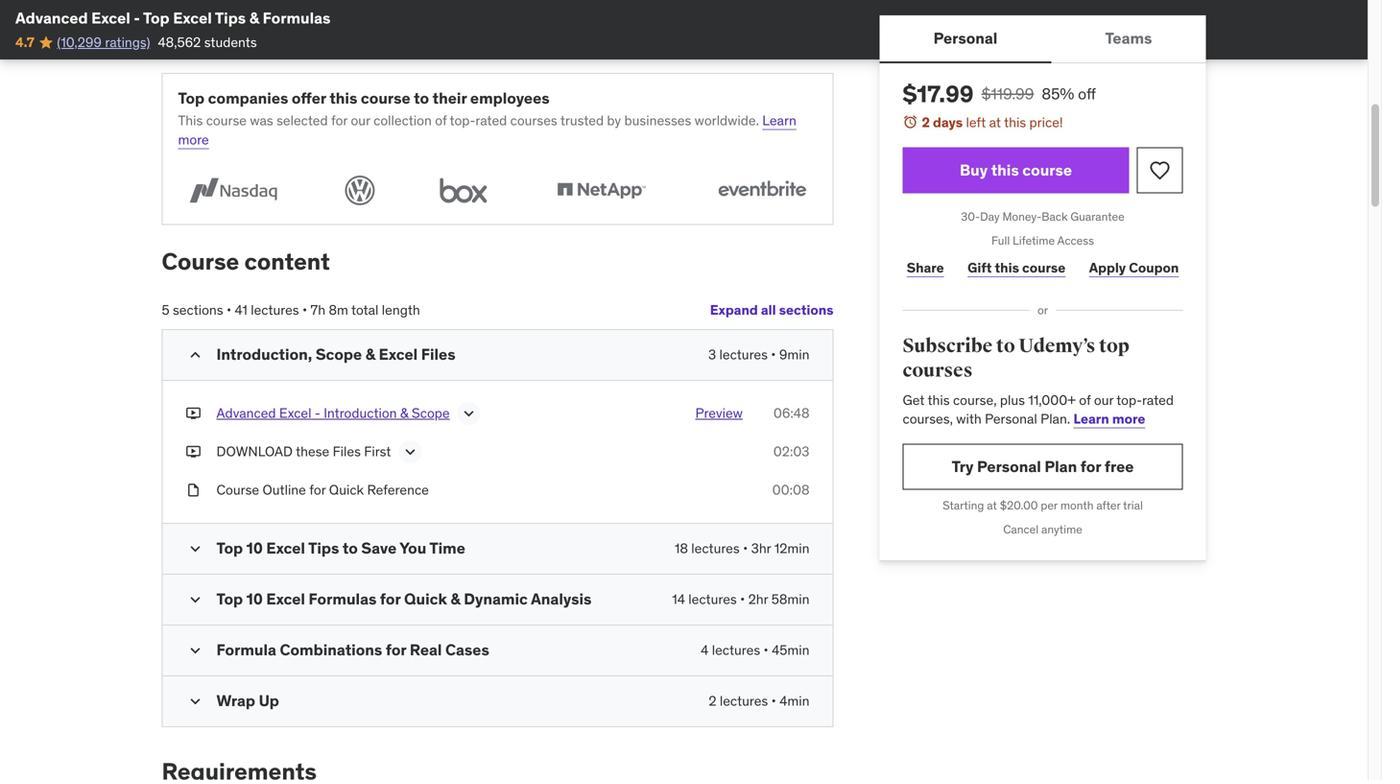 Task type: describe. For each thing, give the bounding box(es) containing it.
small image for formula
[[186, 641, 205, 660]]

course inside button
[[1023, 160, 1072, 180]]

apply
[[1089, 259, 1126, 276]]

9min
[[779, 346, 810, 364]]

18
[[675, 540, 688, 557]]

plan.
[[1041, 410, 1071, 428]]

try personal plan for free link
[[903, 444, 1183, 490]]

course,
[[953, 391, 997, 409]]

• left 41
[[227, 301, 232, 319]]

1 horizontal spatial files
[[421, 345, 456, 365]]

top for top 10 excel tips to save you time
[[216, 538, 243, 558]]

this for gift
[[995, 259, 1019, 276]]

1 horizontal spatial quick
[[404, 589, 447, 609]]

wrap up
[[216, 691, 279, 711]]

$20.00
[[1000, 498, 1038, 513]]

& left dynamic
[[451, 589, 461, 609]]

4
[[701, 642, 709, 659]]

by
[[607, 112, 621, 129]]

0 vertical spatial quick
[[329, 482, 364, 499]]

lectures for to
[[691, 540, 740, 557]]

85%
[[1042, 84, 1075, 104]]

1 horizontal spatial to
[[414, 88, 429, 108]]

courses inside the subscribe to udemy's top courses
[[903, 359, 973, 383]]

real
[[410, 640, 442, 660]]

1 vertical spatial formulas
[[309, 589, 377, 609]]

day
[[980, 209, 1000, 224]]

0 horizontal spatial rated
[[476, 112, 507, 129]]

this for buy
[[991, 160, 1019, 180]]

alarm image
[[903, 114, 918, 130]]

udemy's
[[1019, 335, 1096, 358]]

11,000+
[[1029, 391, 1076, 409]]

learn for top companies offer this course to their employees
[[763, 112, 797, 129]]

or
[[1038, 303, 1048, 318]]

0 horizontal spatial to
[[343, 538, 358, 558]]

8 downloadable resources
[[196, 17, 376, 37]]

eventbrite image
[[707, 172, 817, 209]]

learn more link for top companies offer this course to their employees
[[178, 112, 797, 148]]

- for top
[[134, 8, 140, 28]]

formula combinations for real cases
[[216, 640, 489, 660]]

58min
[[772, 591, 810, 608]]

10 for top 10 excel formulas for quick & dynamic analysis
[[246, 589, 263, 609]]

download
[[216, 443, 293, 461]]

this
[[178, 112, 203, 129]]

0 vertical spatial tips
[[215, 8, 246, 28]]

sections inside dropdown button
[[779, 301, 834, 319]]

4 lectures • 45min
[[701, 642, 810, 659]]

wishlist image
[[1149, 159, 1172, 182]]

rated inside get this course, plus 11,000+ of our top-rated courses, with personal plan.
[[1142, 391, 1174, 409]]

advanced excel - introduction & scope
[[216, 405, 450, 422]]

plan
[[1045, 457, 1077, 477]]

2 days left at this price!
[[922, 114, 1063, 131]]

learn for subscribe to udemy's top courses
[[1074, 410, 1110, 428]]

content
[[244, 247, 330, 276]]

& up students
[[249, 8, 259, 28]]

• for formula combinations for real cases
[[764, 642, 769, 659]]

introduction, scope & excel files
[[216, 345, 456, 365]]

advanced excel - introduction & scope button
[[216, 404, 450, 427]]

expand all sections button
[[710, 291, 834, 329]]

cancel
[[1003, 522, 1039, 537]]

small image for introduction,
[[186, 346, 205, 365]]

analysis
[[531, 589, 592, 609]]

our inside get this course, plus 11,000+ of our top-rated courses, with personal plan.
[[1094, 391, 1114, 409]]

share button
[[903, 249, 948, 287]]

nasdaq image
[[178, 172, 288, 209]]

lectures for for
[[689, 591, 737, 608]]

45min
[[772, 642, 810, 659]]

length
[[382, 301, 420, 319]]

30-day money-back guarantee full lifetime access
[[961, 209, 1125, 248]]

apply coupon button
[[1085, 249, 1183, 287]]

access
[[1058, 233, 1094, 248]]

top 10 excel formulas for quick & dynamic analysis
[[216, 589, 592, 609]]

lectures left 4min
[[720, 692, 768, 710]]

5
[[162, 301, 170, 319]]

excel up 48,562
[[173, 8, 212, 28]]

excel up formula
[[266, 589, 305, 609]]

advanced for advanced excel - introduction & scope
[[216, 405, 276, 422]]

excel up (10,299 ratings)
[[91, 8, 130, 28]]

at inside starting at $20.00 per month after trial cancel anytime
[[987, 498, 997, 513]]

0 vertical spatial courses
[[510, 112, 557, 129]]

you
[[400, 538, 427, 558]]

0 horizontal spatial top-
[[450, 112, 476, 129]]

small image for top
[[186, 539, 205, 559]]

lifetime
[[1013, 233, 1055, 248]]

lectures for files
[[720, 346, 768, 364]]

06:48
[[774, 405, 810, 422]]

up
[[259, 691, 279, 711]]

00:08
[[772, 482, 810, 499]]

• for top 10 excel tips to save you time
[[743, 540, 748, 557]]

after
[[1097, 498, 1121, 513]]

course for course outline for quick reference
[[216, 482, 259, 499]]

starting
[[943, 498, 984, 513]]

excel inside button
[[279, 405, 312, 422]]

2 lectures • 4min
[[709, 692, 810, 710]]

back
[[1042, 209, 1068, 224]]

this course was selected for our collection of top-rated courses trusted by businesses worldwide.
[[178, 112, 759, 129]]

for left free
[[1081, 457, 1101, 477]]

1 vertical spatial tips
[[308, 538, 339, 558]]

learn more for top companies offer this course to their employees
[[178, 112, 797, 148]]

small image for top
[[186, 590, 205, 609]]

teams
[[1105, 28, 1152, 48]]

guarantee
[[1071, 209, 1125, 224]]

ratings)
[[105, 34, 150, 51]]

netapp image
[[546, 172, 657, 209]]

trusted
[[560, 112, 604, 129]]

plus
[[1000, 391, 1025, 409]]

$17.99
[[903, 80, 974, 108]]

full
[[992, 233, 1010, 248]]

$119.99
[[982, 84, 1034, 104]]

month
[[1061, 498, 1094, 513]]

8
[[196, 17, 206, 37]]

selected
[[277, 112, 328, 129]]

downloadable
[[209, 17, 305, 37]]

course content
[[162, 247, 330, 276]]

share
[[907, 259, 944, 276]]

02:03
[[774, 443, 810, 461]]

personal inside get this course, plus 11,000+ of our top-rated courses, with personal plan.
[[985, 410, 1038, 428]]

volkswagen image
[[339, 172, 381, 209]]

save
[[361, 538, 397, 558]]

show lecture description image
[[459, 404, 479, 424]]

gift
[[968, 259, 992, 276]]

get this course, plus 11,000+ of our top-rated courses, with personal plan.
[[903, 391, 1174, 428]]



Task type: vqa. For each thing, say whether or not it's contained in the screenshot.
BOX image
yes



Task type: locate. For each thing, give the bounding box(es) containing it.
small image for wrap
[[186, 692, 205, 711]]

top-
[[450, 112, 476, 129], [1117, 391, 1142, 409]]

xsmall image
[[186, 443, 201, 462]]

1 vertical spatial -
[[315, 405, 320, 422]]

0 vertical spatial our
[[351, 112, 370, 129]]

of right "11,000+"
[[1079, 391, 1091, 409]]

these
[[296, 443, 329, 461]]

this right the offer
[[330, 88, 357, 108]]

buy this course button
[[903, 147, 1129, 194]]

gift this course link
[[964, 249, 1070, 287]]

• left 2hr
[[740, 591, 745, 608]]

quick down these
[[329, 482, 364, 499]]

1 vertical spatial 10
[[246, 589, 263, 609]]

this for get
[[928, 391, 950, 409]]

worldwide.
[[695, 112, 759, 129]]

personal up $17.99
[[934, 28, 998, 48]]

more down this
[[178, 131, 209, 148]]

2 sections from the left
[[173, 301, 223, 319]]

lectures right 41
[[251, 301, 299, 319]]

2 vertical spatial to
[[343, 538, 358, 558]]

more up free
[[1112, 410, 1146, 428]]

all
[[761, 301, 776, 319]]

0 vertical spatial formulas
[[263, 8, 331, 28]]

14
[[672, 591, 685, 608]]

lectures for cases
[[712, 642, 760, 659]]

scope
[[316, 345, 362, 365], [412, 405, 450, 422]]

1 horizontal spatial rated
[[1142, 391, 1174, 409]]

1 small image from the top
[[186, 346, 205, 365]]

• left the "45min"
[[764, 642, 769, 659]]

18 lectures • 3hr 12min
[[675, 540, 810, 557]]

was
[[250, 112, 273, 129]]

wrap
[[216, 691, 255, 711]]

of
[[435, 112, 447, 129], [1079, 391, 1091, 409]]

tab list containing personal
[[880, 15, 1206, 63]]

0 vertical spatial 2
[[922, 114, 930, 131]]

0 vertical spatial top-
[[450, 112, 476, 129]]

0 vertical spatial personal
[[934, 28, 998, 48]]

• for introduction, scope & excel files
[[771, 346, 776, 364]]

0 vertical spatial to
[[414, 88, 429, 108]]

learn more link for subscribe to udemy's top courses
[[1074, 410, 1146, 428]]

0 vertical spatial learn more
[[178, 112, 797, 148]]

top- inside get this course, plus 11,000+ of our top-rated courses, with personal plan.
[[1117, 391, 1142, 409]]

1 vertical spatial personal
[[985, 410, 1038, 428]]

- inside button
[[315, 405, 320, 422]]

2 down 4
[[709, 692, 717, 710]]

learn right plan.
[[1074, 410, 1110, 428]]

1 horizontal spatial top-
[[1117, 391, 1142, 409]]

3hr
[[751, 540, 771, 557]]

0 horizontal spatial scope
[[316, 345, 362, 365]]

0 horizontal spatial -
[[134, 8, 140, 28]]

cases
[[445, 640, 489, 660]]

expand
[[710, 301, 758, 319]]

our right "11,000+"
[[1094, 391, 1114, 409]]

our down top companies offer this course to their employees
[[351, 112, 370, 129]]

learn more for subscribe to udemy's top courses
[[1074, 410, 1146, 428]]

tips up students
[[215, 8, 246, 28]]

personal up $20.00
[[977, 457, 1041, 477]]

1 vertical spatial learn more
[[1074, 410, 1146, 428]]

courses,
[[903, 410, 953, 428]]

2 horizontal spatial to
[[996, 335, 1015, 358]]

• left 9min
[[771, 346, 776, 364]]

sections right all
[[779, 301, 834, 319]]

course up 5
[[162, 247, 239, 276]]

small image
[[162, 17, 181, 38], [186, 590, 205, 609], [186, 641, 205, 660], [186, 692, 205, 711]]

to
[[414, 88, 429, 108], [996, 335, 1015, 358], [343, 538, 358, 558]]

formulas up the offer
[[263, 8, 331, 28]]

to left their
[[414, 88, 429, 108]]

0 horizontal spatial courses
[[510, 112, 557, 129]]

1 vertical spatial quick
[[404, 589, 447, 609]]

48,562
[[158, 34, 201, 51]]

try personal plan for free
[[952, 457, 1134, 477]]

of inside get this course, plus 11,000+ of our top-rated courses, with personal plan.
[[1079, 391, 1091, 409]]

scope left show lecture description icon
[[412, 405, 450, 422]]

• left 3hr
[[743, 540, 748, 557]]

1 horizontal spatial 2
[[922, 114, 930, 131]]

learn more link
[[178, 112, 797, 148], [1074, 410, 1146, 428]]

1 vertical spatial 2
[[709, 692, 717, 710]]

of down their
[[435, 112, 447, 129]]

advanced up download
[[216, 405, 276, 422]]

0 vertical spatial advanced
[[15, 8, 88, 28]]

10 down the "outline"
[[246, 538, 263, 558]]

left
[[966, 114, 986, 131]]

1 vertical spatial our
[[1094, 391, 1114, 409]]

introduction
[[324, 405, 397, 422]]

to left udemy's
[[996, 335, 1015, 358]]

2 10 from the top
[[246, 589, 263, 609]]

to inside the subscribe to udemy's top courses
[[996, 335, 1015, 358]]

1 horizontal spatial our
[[1094, 391, 1114, 409]]

advanced up 4.7 on the left top of the page
[[15, 8, 88, 28]]

top companies offer this course to their employees
[[178, 88, 550, 108]]

top for top 10 excel formulas for quick & dynamic analysis
[[216, 589, 243, 609]]

formula
[[216, 640, 276, 660]]

0 vertical spatial -
[[134, 8, 140, 28]]

0 horizontal spatial more
[[178, 131, 209, 148]]

3
[[708, 346, 716, 364]]

1 horizontal spatial learn more link
[[1074, 410, 1146, 428]]

this right gift at the top right of the page
[[995, 259, 1019, 276]]

$17.99 $119.99 85% off
[[903, 80, 1096, 108]]

& down 'total'
[[366, 345, 375, 365]]

- up ratings)
[[134, 8, 140, 28]]

this
[[330, 88, 357, 108], [1004, 114, 1026, 131], [991, 160, 1019, 180], [995, 259, 1019, 276], [928, 391, 950, 409]]

xsmall image down xsmall icon
[[186, 481, 201, 500]]

learn right worldwide.
[[763, 112, 797, 129]]

days
[[933, 114, 963, 131]]

companies
[[208, 88, 288, 108]]

more for top companies offer this course to their employees
[[178, 131, 209, 148]]

- for introduction
[[315, 405, 320, 422]]

1 vertical spatial xsmall image
[[186, 481, 201, 500]]

quick up real
[[404, 589, 447, 609]]

combinations
[[280, 640, 382, 660]]

course down the companies
[[206, 112, 247, 129]]

1 horizontal spatial learn
[[1074, 410, 1110, 428]]

small image
[[186, 346, 205, 365], [186, 539, 205, 559]]

1 horizontal spatial sections
[[779, 301, 834, 319]]

more for subscribe to udemy's top courses
[[1112, 410, 1146, 428]]

• left 4min
[[771, 692, 776, 710]]

this inside get this course, plus 11,000+ of our top-rated courses, with personal plan.
[[928, 391, 950, 409]]

top for top companies offer this course to their employees
[[178, 88, 205, 108]]

advanced
[[15, 8, 88, 28], [216, 405, 276, 422]]

get
[[903, 391, 925, 409]]

0 horizontal spatial quick
[[329, 482, 364, 499]]

at left $20.00
[[987, 498, 997, 513]]

1 vertical spatial courses
[[903, 359, 973, 383]]

1 vertical spatial scope
[[412, 405, 450, 422]]

lectures right 14
[[689, 591, 737, 608]]

lectures right "3"
[[720, 346, 768, 364]]

& up show lecture description image
[[400, 405, 409, 422]]

(10,299
[[57, 34, 102, 51]]

buy this course
[[960, 160, 1072, 180]]

at right left
[[989, 114, 1001, 131]]

personal button
[[880, 15, 1052, 61]]

employees
[[470, 88, 550, 108]]

outline
[[263, 482, 306, 499]]

tips left 'save'
[[308, 538, 339, 558]]

for down top companies offer this course to their employees
[[331, 112, 348, 129]]

1 vertical spatial at
[[987, 498, 997, 513]]

excel down length
[[379, 345, 418, 365]]

1 vertical spatial small image
[[186, 539, 205, 559]]

2 right alarm image
[[922, 114, 930, 131]]

0 horizontal spatial learn
[[763, 112, 797, 129]]

41
[[235, 301, 248, 319]]

advanced inside button
[[216, 405, 276, 422]]

buy
[[960, 160, 988, 180]]

1 vertical spatial course
[[216, 482, 259, 499]]

off
[[1078, 84, 1096, 104]]

2 for 2 days left at this price!
[[922, 114, 930, 131]]

rated
[[476, 112, 507, 129], [1142, 391, 1174, 409]]

scope inside button
[[412, 405, 450, 422]]

learn more down employees
[[178, 112, 797, 148]]

- up these
[[315, 405, 320, 422]]

first
[[364, 443, 391, 461]]

formulas
[[263, 8, 331, 28], [309, 589, 377, 609]]

courses down employees
[[510, 112, 557, 129]]

30-
[[961, 209, 980, 224]]

box image
[[432, 172, 496, 209]]

formulas down "top 10 excel tips to save you time"
[[309, 589, 377, 609]]

0 horizontal spatial sections
[[173, 301, 223, 319]]

learn more link up free
[[1074, 410, 1146, 428]]

1 vertical spatial files
[[333, 443, 361, 461]]

personal inside button
[[934, 28, 998, 48]]

2 small image from the top
[[186, 539, 205, 559]]

• for wrap up
[[771, 692, 776, 710]]

&
[[249, 8, 259, 28], [366, 345, 375, 365], [400, 405, 409, 422], [451, 589, 461, 609]]

learn more link down employees
[[178, 112, 797, 148]]

0 vertical spatial xsmall image
[[186, 404, 201, 423]]

lectures right 4
[[712, 642, 760, 659]]

this up the courses,
[[928, 391, 950, 409]]

1 10 from the top
[[246, 538, 263, 558]]

this right buy
[[991, 160, 1019, 180]]

0 vertical spatial 10
[[246, 538, 263, 558]]

starting at $20.00 per month after trial cancel anytime
[[943, 498, 1143, 537]]

10 up formula
[[246, 589, 263, 609]]

apply coupon
[[1089, 259, 1179, 276]]

1 horizontal spatial of
[[1079, 391, 1091, 409]]

for down 'save'
[[380, 589, 401, 609]]

course
[[361, 88, 411, 108], [206, 112, 247, 129], [1023, 160, 1072, 180], [1022, 259, 1066, 276]]

• for top 10 excel formulas for quick & dynamic analysis
[[740, 591, 745, 608]]

xsmall image
[[186, 404, 201, 423], [186, 481, 201, 500]]

1 vertical spatial learn
[[1074, 410, 1110, 428]]

0 vertical spatial more
[[178, 131, 209, 148]]

xsmall image for 00:08
[[186, 481, 201, 500]]

• left 7h 8m
[[302, 301, 307, 319]]

0 vertical spatial learn more link
[[178, 112, 797, 148]]

1 vertical spatial more
[[1112, 410, 1146, 428]]

resources
[[309, 17, 376, 37]]

12min
[[774, 540, 810, 557]]

0 horizontal spatial 2
[[709, 692, 717, 710]]

this down $119.99
[[1004, 114, 1026, 131]]

& inside button
[[400, 405, 409, 422]]

2 xsmall image from the top
[[186, 481, 201, 500]]

money-
[[1003, 209, 1042, 224]]

0 horizontal spatial tips
[[215, 8, 246, 28]]

gift this course
[[968, 259, 1066, 276]]

0 vertical spatial scope
[[316, 345, 362, 365]]

course up collection
[[361, 88, 411, 108]]

1 sections from the left
[[779, 301, 834, 319]]

course up back on the top of page
[[1023, 160, 1072, 180]]

sections right 5
[[173, 301, 223, 319]]

their
[[433, 88, 467, 108]]

1 horizontal spatial scope
[[412, 405, 450, 422]]

1 horizontal spatial more
[[1112, 410, 1146, 428]]

advanced for advanced excel - top excel tips & formulas
[[15, 8, 88, 28]]

lectures right 18
[[691, 540, 740, 557]]

excel down the "outline"
[[266, 538, 305, 558]]

xsmall image for preview
[[186, 404, 201, 423]]

0 horizontal spatial files
[[333, 443, 361, 461]]

xsmall image up xsmall icon
[[186, 404, 201, 423]]

1 xsmall image from the top
[[186, 404, 201, 423]]

anytime
[[1042, 522, 1083, 537]]

0 vertical spatial small image
[[186, 346, 205, 365]]

top- down top
[[1117, 391, 1142, 409]]

1 horizontal spatial advanced
[[216, 405, 276, 422]]

0 vertical spatial course
[[162, 247, 239, 276]]

1 vertical spatial rated
[[1142, 391, 1174, 409]]

1 vertical spatial to
[[996, 335, 1015, 358]]

this inside button
[[991, 160, 1019, 180]]

5 sections • 41 lectures • 7h 8m total length
[[162, 301, 420, 319]]

10 for top 10 excel tips to save you time
[[246, 538, 263, 558]]

0 vertical spatial files
[[421, 345, 456, 365]]

top- down their
[[450, 112, 476, 129]]

for right the "outline"
[[309, 482, 326, 499]]

1 horizontal spatial -
[[315, 405, 320, 422]]

1 horizontal spatial courses
[[903, 359, 973, 383]]

0 vertical spatial at
[[989, 114, 1001, 131]]

course down lifetime
[[1022, 259, 1066, 276]]

dynamic
[[464, 589, 528, 609]]

0 horizontal spatial learn more link
[[178, 112, 797, 148]]

1 horizontal spatial learn more
[[1074, 410, 1146, 428]]

0 horizontal spatial advanced
[[15, 8, 88, 28]]

0 vertical spatial rated
[[476, 112, 507, 129]]

1 horizontal spatial tips
[[308, 538, 339, 558]]

•
[[227, 301, 232, 319], [302, 301, 307, 319], [771, 346, 776, 364], [743, 540, 748, 557], [740, 591, 745, 608], [764, 642, 769, 659], [771, 692, 776, 710]]

offer
[[292, 88, 326, 108]]

personal
[[934, 28, 998, 48], [985, 410, 1038, 428], [977, 457, 1041, 477]]

personal down plus at the bottom right of page
[[985, 410, 1038, 428]]

for left real
[[386, 640, 406, 660]]

2
[[922, 114, 930, 131], [709, 692, 717, 710]]

courses
[[510, 112, 557, 129], [903, 359, 973, 383]]

collection
[[374, 112, 432, 129]]

more
[[178, 131, 209, 148], [1112, 410, 1146, 428]]

excel up download these files first
[[279, 405, 312, 422]]

to left 'save'
[[343, 538, 358, 558]]

course for course content
[[162, 247, 239, 276]]

2 for 2 lectures • 4min
[[709, 692, 717, 710]]

at
[[989, 114, 1001, 131], [987, 498, 997, 513]]

2 vertical spatial personal
[[977, 457, 1041, 477]]

top 10 excel tips to save you time
[[216, 538, 466, 558]]

0 horizontal spatial our
[[351, 112, 370, 129]]

0 vertical spatial of
[[435, 112, 447, 129]]

download these files first
[[216, 443, 391, 461]]

scope down 7h 8m
[[316, 345, 362, 365]]

show lecture description image
[[401, 443, 420, 462]]

1 vertical spatial of
[[1079, 391, 1091, 409]]

1 vertical spatial advanced
[[216, 405, 276, 422]]

course down download
[[216, 482, 259, 499]]

0 horizontal spatial of
[[435, 112, 447, 129]]

reference
[[367, 482, 429, 499]]

0 horizontal spatial learn more
[[178, 112, 797, 148]]

1 vertical spatial top-
[[1117, 391, 1142, 409]]

try
[[952, 457, 974, 477]]

courses down subscribe
[[903, 359, 973, 383]]

teams button
[[1052, 15, 1206, 61]]

learn more up free
[[1074, 410, 1146, 428]]

1 vertical spatial learn more link
[[1074, 410, 1146, 428]]

per
[[1041, 498, 1058, 513]]

students
[[204, 34, 257, 51]]

advanced excel - top excel tips & formulas
[[15, 8, 331, 28]]

tab list
[[880, 15, 1206, 63]]

subscribe to udemy's top courses
[[903, 335, 1130, 383]]

0 vertical spatial learn
[[763, 112, 797, 129]]

3 lectures • 9min
[[708, 346, 810, 364]]

4.7
[[15, 34, 35, 51]]



